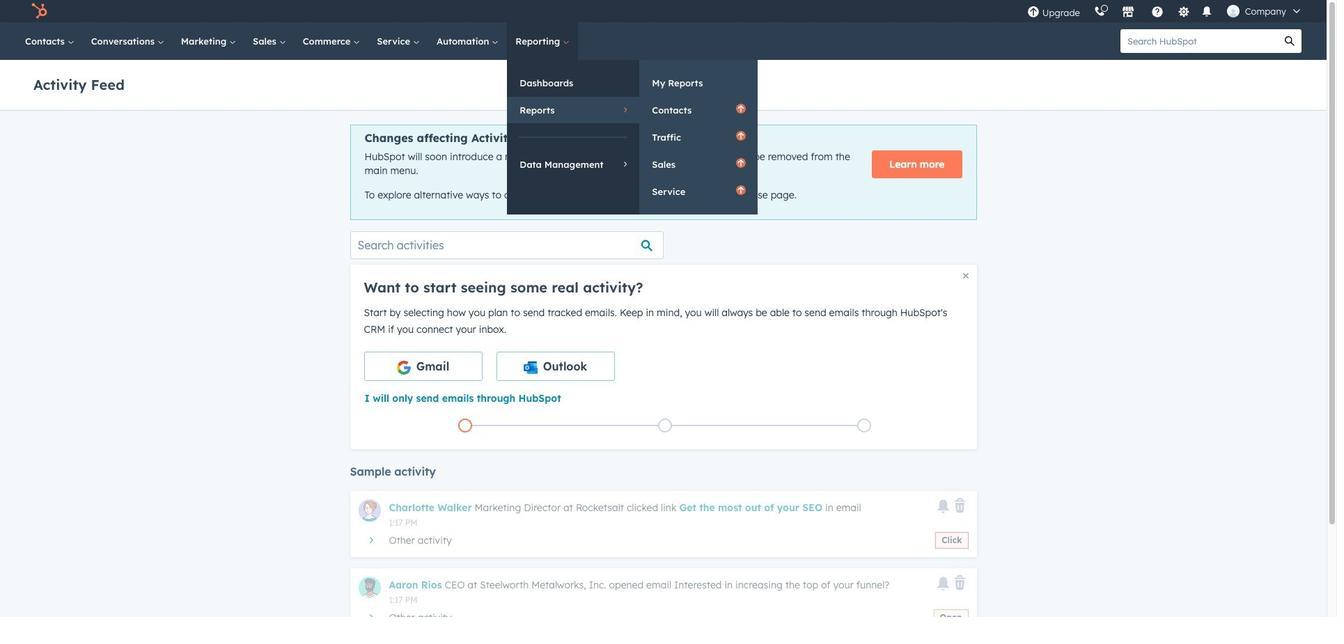 Task type: locate. For each thing, give the bounding box(es) containing it.
menu
[[1020, 0, 1310, 22]]

marketplaces image
[[1122, 6, 1134, 19]]

onboarding.steps.finalstep.title image
[[861, 422, 868, 430]]

None checkbox
[[364, 352, 482, 381], [496, 352, 615, 381], [364, 352, 482, 381], [496, 352, 615, 381]]

list
[[365, 416, 964, 435]]



Task type: describe. For each thing, give the bounding box(es) containing it.
close image
[[963, 273, 969, 278]]

reporting menu
[[507, 60, 758, 215]]

jacob simon image
[[1227, 5, 1240, 17]]

onboarding.steps.sendtrackedemailingmail.title image
[[661, 422, 668, 430]]

Search HubSpot search field
[[1121, 29, 1278, 53]]

Search activities search field
[[350, 231, 663, 259]]



Task type: vqa. For each thing, say whether or not it's contained in the screenshot.
the Marketplaces "icon"
yes



